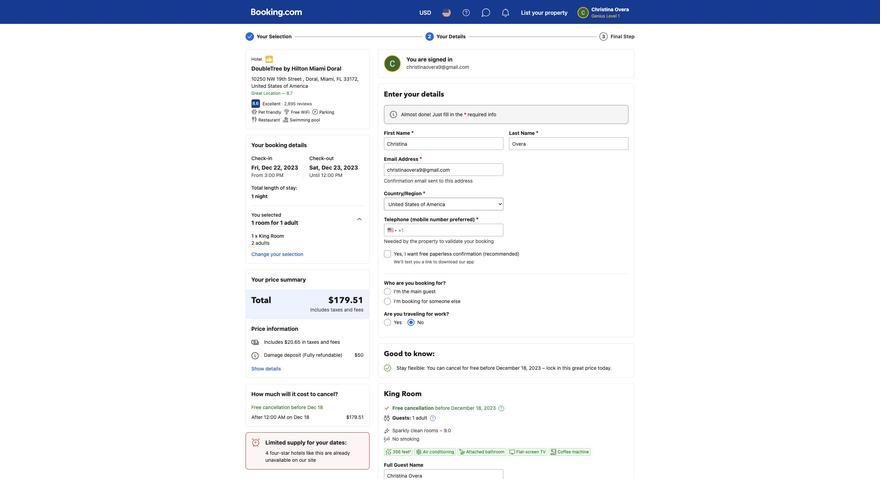 Task type: describe. For each thing, give the bounding box(es) containing it.
booking down i'm the main guest
[[402, 298, 420, 304]]

adult inside you selected 1 room for  1 adult
[[284, 220, 298, 226]]

unavailable
[[266, 457, 291, 463]]

0 horizontal spatial fees
[[330, 339, 340, 345]]

no smoking
[[393, 436, 419, 442]]

2 horizontal spatial before
[[480, 365, 495, 371]]

first name *
[[384, 130, 414, 136]]

2 horizontal spatial the
[[456, 111, 463, 117]]

street
[[288, 76, 302, 82]]

america
[[289, 83, 308, 89]]

enter your details
[[384, 90, 444, 99]]

yes, i want free paperless confirmation (recommended) we'll text you a link to download our app
[[394, 251, 520, 265]]

information
[[267, 326, 298, 332]]

hilton
[[292, 65, 308, 72]]

check-out sat, dec 23, 2023 until 12:00 pm
[[309, 155, 358, 178]]

stay
[[397, 365, 407, 371]]

we'll
[[394, 259, 404, 265]]

air conditioning
[[423, 450, 454, 455]]

change
[[251, 251, 269, 257]]

free cancellation before dec 18
[[251, 405, 323, 410]]

smoking
[[400, 436, 419, 442]]

a
[[422, 259, 424, 265]]

check-in fri, dec 22, 2023 from 3:00 pm
[[251, 155, 298, 178]]

$50
[[355, 352, 364, 358]]

before for free cancellation before december 18, 2023
[[435, 405, 450, 411]]

work?
[[435, 311, 449, 317]]

2 vertical spatial the
[[402, 289, 410, 295]]

2023 for 18,
[[484, 405, 496, 411]]

you inside yes, i want free paperless confirmation (recommended) we'll text you a link to download our app
[[414, 259, 421, 265]]

free for free cancellation before dec 18
[[251, 405, 262, 410]]

stay flexible: you can cancel for free before december 18, 2023 – lock in this great price today.
[[397, 365, 612, 371]]

who are you booking for? element
[[384, 280, 629, 305]]

excellent · 2,895 reviews
[[263, 101, 312, 106]]

includes for includes taxes and fees
[[310, 307, 330, 313]]

* left required
[[464, 111, 467, 117]]

i'm for i'm booking for someone else
[[394, 298, 401, 304]]

how much will it cost to cancel?
[[251, 391, 338, 397]]

dec for before
[[307, 405, 316, 410]]

by for the
[[403, 238, 409, 244]]

1 vertical spatial king
[[384, 389, 400, 399]]

2 horizontal spatial you
[[427, 365, 435, 371]]

in right fill
[[450, 111, 454, 117]]

1 vertical spatial and
[[321, 339, 329, 345]]

$179.51 for after 12:00 am on dec 18
[[346, 414, 364, 420]]

4 four-star hotels like this are already unavailable on our site
[[266, 450, 350, 463]]

$179.51 for total
[[328, 295, 364, 306]]

paperless
[[430, 251, 452, 257]]

states
[[268, 83, 282, 89]]

email
[[384, 156, 397, 162]]

2023 for 22,
[[284, 164, 298, 171]]

booking up guest
[[415, 280, 435, 286]]

0 vertical spatial fees
[[354, 307, 364, 313]]

step
[[624, 33, 635, 39]]

1 horizontal spatial 18,
[[521, 365, 528, 371]]

main
[[411, 289, 422, 295]]

details inside button
[[266, 366, 281, 372]]

out
[[326, 155, 334, 161]]

2 vertical spatial you
[[394, 311, 403, 317]]

great
[[572, 365, 584, 371]]

lock
[[547, 365, 556, 371]]

pet friendly
[[259, 110, 281, 115]]

after
[[251, 414, 263, 420]]

someone
[[429, 298, 450, 304]]

1 vertical spatial 18
[[304, 414, 309, 420]]

your for your price summary
[[251, 277, 264, 283]]

of inside total length of stay: 1 night
[[280, 185, 285, 191]]

number
[[430, 217, 449, 222]]

on inside 4 four-star hotels like this are already unavailable on our site
[[292, 457, 298, 463]]

fill
[[444, 111, 449, 117]]

0 horizontal spatial 18,
[[476, 405, 483, 411]]

our inside yes, i want free paperless confirmation (recommended) we'll text you a link to download our app
[[459, 259, 466, 265]]

1 horizontal spatial 18
[[318, 405, 323, 410]]

check- for sat,
[[309, 155, 326, 161]]

from
[[251, 172, 263, 178]]

nw
[[267, 76, 275, 82]]

doubletree by hilton miami doral
[[251, 65, 342, 72]]

in inside check-in fri, dec 22, 2023 from 3:00 pm
[[268, 155, 272, 161]]

wifi
[[301, 110, 310, 115]]

friendly
[[266, 110, 281, 115]]

2 horizontal spatial free
[[393, 405, 403, 411]]

total for total length of stay: 1 night
[[251, 185, 263, 191]]

0 vertical spatial on
[[287, 414, 293, 420]]

validate
[[445, 238, 463, 244]]

sparkly
[[393, 428, 409, 434]]

0 horizontal spatial –
[[440, 428, 443, 434]]

3:00 pm
[[264, 172, 284, 178]]

your for your booking details
[[251, 142, 264, 148]]

doubletree
[[251, 65, 282, 72]]

8.7
[[287, 91, 293, 96]]

are for you
[[418, 56, 427, 63]]

star
[[281, 450, 290, 456]]

adults
[[256, 240, 270, 246]]

0 vertical spatial and
[[344, 307, 353, 313]]

name right guest
[[410, 462, 424, 468]]

telephone (mobile number preferred) *
[[384, 216, 479, 222]]

i'm for i'm the main guest
[[394, 289, 401, 295]]

1 horizontal spatial december
[[496, 365, 520, 371]]

1 vertical spatial december
[[451, 405, 475, 411]]

your for selection
[[271, 251, 281, 257]]

total length of stay: 1 night
[[251, 185, 297, 199]]

location
[[264, 91, 281, 96]]

screen
[[526, 450, 539, 455]]

dec for fri,
[[262, 164, 272, 171]]

are you traveling for work? element
[[378, 311, 629, 326]]

else
[[451, 298, 461, 304]]

dec for sat,
[[322, 164, 332, 171]]

in right the lock
[[557, 365, 561, 371]]

for right cancel
[[462, 365, 469, 371]]

needed by the property to validate your booking
[[384, 238, 494, 244]]

confirmation
[[384, 178, 413, 184]]

* right last at the top right of the page
[[536, 130, 539, 136]]

price information
[[251, 326, 298, 332]]

confirmation
[[453, 251, 482, 257]]

2023 for 23,
[[344, 164, 358, 171]]

almost
[[401, 111, 417, 117]]

change your selection
[[251, 251, 303, 257]]

guests: 1 adult
[[393, 415, 427, 421]]

attached
[[466, 450, 484, 455]]

1 vertical spatial room
[[402, 389, 422, 399]]

miami
[[309, 65, 326, 72]]

selection
[[269, 33, 292, 39]]

will
[[282, 391, 291, 397]]

selected
[[261, 212, 281, 218]]

are inside 4 four-star hotels like this are already unavailable on our site
[[325, 450, 332, 456]]

1 down selected
[[280, 220, 283, 226]]

no for no smoking
[[393, 436, 399, 442]]

christinaovera9@gmail.com
[[407, 64, 469, 70]]

like
[[306, 450, 314, 456]]

attached bathroom
[[466, 450, 505, 455]]

1 inside christina overa genius level 1
[[618, 13, 620, 19]]

free for free wifi
[[291, 110, 300, 115]]

1 horizontal spatial 2
[[428, 33, 431, 39]]

2 inside 1 x king room 2 adults
[[251, 240, 254, 246]]

are for who
[[396, 280, 404, 286]]

for left the work?
[[426, 311, 433, 317]]

your price summary
[[251, 277, 306, 283]]

hotels
[[291, 450, 305, 456]]

email address *
[[384, 156, 422, 162]]

your inside status
[[316, 440, 328, 446]]

you selected 1 room for  1 adult
[[251, 212, 298, 226]]

to right the cost
[[310, 391, 316, 397]]

info
[[488, 111, 497, 117]]

king room
[[384, 389, 422, 399]]

0 vertical spatial taxes
[[331, 307, 343, 313]]

tv
[[540, 450, 546, 455]]

your details
[[437, 33, 466, 39]]

first
[[384, 130, 395, 136]]

Full Guest Name text field
[[384, 470, 504, 479]]

hotel
[[251, 57, 262, 62]]

rated excellent element
[[263, 101, 281, 106]]

free inside yes, i want free paperless confirmation (recommended) we'll text you a link to download our app
[[420, 251, 429, 257]]



Task type: vqa. For each thing, say whether or not it's contained in the screenshot.
is
no



Task type: locate. For each thing, give the bounding box(es) containing it.
no inside "are you traveling for work?" element
[[417, 319, 424, 325]]

cancellation for free cancellation before december 18, 2023
[[404, 405, 434, 411]]

0 vertical spatial details
[[421, 90, 444, 99]]

0 horizontal spatial you
[[251, 212, 260, 218]]

name inside last name *
[[521, 130, 535, 136]]

1 horizontal spatial are
[[396, 280, 404, 286]]

0 horizontal spatial property
[[419, 238, 438, 244]]

to inside yes, i want free paperless confirmation (recommended) we'll text you a link to download our app
[[433, 259, 437, 265]]

cost
[[297, 391, 309, 397]]

1 horizontal spatial taxes
[[331, 307, 343, 313]]

fl
[[337, 76, 342, 82]]

2023 inside check-in fri, dec 22, 2023 from 3:00 pm
[[284, 164, 298, 171]]

0 vertical spatial –
[[542, 365, 545, 371]]

i
[[405, 251, 406, 257]]

this right the like
[[315, 450, 324, 456]]

1 i'm from the top
[[394, 289, 401, 295]]

your selection
[[257, 33, 292, 39]]

1 horizontal spatial room
[[402, 389, 422, 399]]

address
[[455, 178, 473, 184]]

19th
[[277, 76, 287, 82]]

are you traveling for work?
[[384, 311, 449, 317]]

your up confirmation
[[464, 238, 474, 244]]

fees left are
[[354, 307, 364, 313]]

fees up refundable)
[[330, 339, 340, 345]]

our
[[459, 259, 466, 265], [299, 457, 307, 463]]

for?
[[436, 280, 446, 286]]

are
[[384, 311, 393, 317]]

2 check- from the left
[[309, 155, 326, 161]]

0 horizontal spatial king
[[259, 233, 269, 239]]

0 horizontal spatial includes
[[264, 339, 283, 345]]

our inside 4 four-star hotels like this are already unavailable on our site
[[299, 457, 307, 463]]

1 vertical spatial are
[[396, 280, 404, 286]]

i'm the main guest
[[394, 289, 436, 295]]

0 horizontal spatial this
[[315, 450, 324, 456]]

* down email
[[423, 190, 426, 196]]

0 horizontal spatial are
[[325, 450, 332, 456]]

for up the like
[[307, 440, 315, 446]]

1 inside total length of stay: 1 night
[[251, 193, 254, 199]]

1 horizontal spatial details
[[289, 142, 307, 148]]

no for no
[[417, 319, 424, 325]]

bathroom
[[485, 450, 505, 455]]

2023 inside check-out sat, dec 23, 2023 until 12:00 pm
[[344, 164, 358, 171]]

1 right guests: at the bottom
[[412, 415, 415, 421]]

details for your booking details
[[289, 142, 307, 148]]

level
[[607, 13, 617, 19]]

2 vertical spatial details
[[266, 366, 281, 372]]

excellent
[[263, 101, 281, 106]]

0 horizontal spatial 18
[[304, 414, 309, 420]]

by up i
[[403, 238, 409, 244]]

price right great
[[585, 365, 597, 371]]

you up yes
[[394, 311, 403, 317]]

name inside first name *
[[396, 130, 410, 136]]

name for first name *
[[396, 130, 410, 136]]

33172,
[[344, 76, 359, 82]]

in down the your booking details
[[268, 155, 272, 161]]

country/region
[[384, 190, 422, 196]]

1 vertical spatial details
[[289, 142, 307, 148]]

2 horizontal spatial this
[[563, 365, 571, 371]]

1 vertical spatial by
[[403, 238, 409, 244]]

1 horizontal spatial price
[[585, 365, 597, 371]]

1 horizontal spatial property
[[545, 9, 568, 16]]

1 vertical spatial our
[[299, 457, 307, 463]]

None text field
[[384, 137, 504, 150], [509, 137, 629, 150], [384, 137, 504, 150], [509, 137, 629, 150]]

*
[[464, 111, 467, 117], [412, 130, 414, 136], [536, 130, 539, 136], [420, 156, 422, 162], [423, 190, 426, 196], [476, 216, 479, 222]]

you inside you selected 1 room for  1 adult
[[251, 212, 260, 218]]

your left dates:
[[316, 440, 328, 446]]

18 down the cancel?
[[318, 405, 323, 410]]

this down double-check for typos text box
[[445, 178, 453, 184]]

your left the selection
[[257, 33, 268, 39]]

good to know:
[[384, 349, 435, 359]]

to
[[439, 178, 444, 184], [440, 238, 444, 244], [433, 259, 437, 265], [405, 349, 412, 359], [310, 391, 316, 397]]

2 left adults
[[251, 240, 254, 246]]

room inside 1 x king room 2 adults
[[271, 233, 284, 239]]

1 left the night
[[251, 193, 254, 199]]

1 vertical spatial –
[[440, 428, 443, 434]]

property right list
[[545, 9, 568, 16]]

0 vertical spatial by
[[284, 65, 290, 72]]

you up room
[[251, 212, 260, 218]]

free cancellation before december 18, 2023
[[393, 405, 496, 411]]

total for total
[[251, 295, 271, 306]]

our left app
[[459, 259, 466, 265]]

0 horizontal spatial by
[[284, 65, 290, 72]]

your for your selection
[[257, 33, 268, 39]]

on right "am"
[[287, 414, 293, 420]]

0 vertical spatial the
[[456, 111, 463, 117]]

restaurant
[[259, 117, 280, 123]]

0 vertical spatial includes
[[310, 307, 330, 313]]

2 horizontal spatial details
[[421, 90, 444, 99]]

1 vertical spatial you
[[251, 212, 260, 218]]

1 horizontal spatial this
[[445, 178, 453, 184]]

dec inside check-in fri, dec 22, 2023 from 3:00 pm
[[262, 164, 272, 171]]

1 horizontal spatial fees
[[354, 307, 364, 313]]

property
[[545, 9, 568, 16], [419, 238, 438, 244]]

address
[[398, 156, 419, 162]]

* right address
[[420, 156, 422, 162]]

0 horizontal spatial adult
[[284, 220, 298, 226]]

1 check- from the left
[[251, 155, 268, 161]]

total inside total length of stay: 1 night
[[251, 185, 263, 191]]

by
[[284, 65, 290, 72], [403, 238, 409, 244]]

2
[[428, 33, 431, 39], [251, 240, 254, 246]]

1 horizontal spatial –
[[542, 365, 545, 371]]

1 vertical spatial 2
[[251, 240, 254, 246]]

1 inside 1 x king room 2 adults
[[251, 233, 254, 239]]

are left already in the left of the page
[[325, 450, 332, 456]]

are inside the you are signed in christinaovera9@gmail.com
[[418, 56, 427, 63]]

356
[[393, 450, 401, 455]]

1 left x on the left top
[[251, 233, 254, 239]]

0 vertical spatial adult
[[284, 220, 298, 226]]

1 vertical spatial includes
[[264, 339, 283, 345]]

0 horizontal spatial and
[[321, 339, 329, 345]]

details up just on the top of page
[[421, 90, 444, 99]]

0 horizontal spatial taxes
[[307, 339, 319, 345]]

0 vertical spatial you
[[414, 259, 421, 265]]

scored 8.6 element
[[251, 99, 260, 108]]

1 left room
[[251, 220, 254, 226]]

full guest name
[[384, 462, 424, 468]]

check- inside check-out sat, dec 23, 2023 until 12:00 pm
[[309, 155, 326, 161]]

in right $20.65
[[302, 339, 306, 345]]

it
[[292, 391, 296, 397]]

0 vertical spatial are
[[418, 56, 427, 63]]

cancellation for free cancellation before dec 18
[[263, 405, 290, 410]]

you left signed
[[407, 56, 417, 63]]

name
[[396, 130, 410, 136], [521, 130, 535, 136], [410, 462, 424, 468]]

free right cancel
[[470, 365, 479, 371]]

pet
[[259, 110, 265, 115]]

0 horizontal spatial 2
[[251, 240, 254, 246]]

2 vertical spatial this
[[315, 450, 324, 456]]

of up —
[[284, 83, 288, 89]]

dec down the cost
[[307, 405, 316, 410]]

know:
[[414, 349, 435, 359]]

your account menu christina overa genius level 1 element
[[578, 3, 632, 19]]

includes taxes and fees
[[310, 307, 364, 313]]

check- for fri,
[[251, 155, 268, 161]]

telephone
[[384, 217, 409, 222]]

(mobile
[[410, 217, 429, 222]]

10250 nw 19th street   , doral, miami, fl 33172, united states of america button
[[251, 76, 364, 90]]

1 horizontal spatial and
[[344, 307, 353, 313]]

your for property
[[532, 9, 544, 16]]

our down hotels
[[299, 457, 307, 463]]

+1 text field
[[384, 224, 504, 237]]

* right the preferred)
[[476, 216, 479, 222]]

your down change
[[251, 277, 264, 283]]

enter
[[384, 90, 402, 99]]

before down how much will it cost to cancel?
[[291, 405, 306, 410]]

cancel
[[446, 365, 461, 371]]

final
[[611, 33, 622, 39]]

0 vertical spatial 2
[[428, 33, 431, 39]]

x
[[255, 233, 258, 239]]

0 horizontal spatial price
[[265, 277, 279, 283]]

0 vertical spatial $179.51
[[328, 295, 364, 306]]

1 total from the top
[[251, 185, 263, 191]]

guest
[[423, 289, 436, 295]]

swimming
[[290, 117, 310, 123]]

your right enter
[[404, 90, 420, 99]]

final step
[[611, 33, 635, 39]]

check- up sat,
[[309, 155, 326, 161]]

0 horizontal spatial free
[[420, 251, 429, 257]]

limited supply  for your dates: status
[[246, 433, 370, 470]]

coffee machine
[[558, 450, 589, 455]]

18 down the free cancellation before dec 18 at the left bottom of page
[[304, 414, 309, 420]]

0 horizontal spatial room
[[271, 233, 284, 239]]

free up the swimming
[[291, 110, 300, 115]]

in
[[448, 56, 453, 63], [450, 111, 454, 117], [268, 155, 272, 161], [302, 339, 306, 345], [557, 365, 561, 371]]

dec up 12:00 pm
[[322, 164, 332, 171]]

check- inside check-in fri, dec 22, 2023 from 3:00 pm
[[251, 155, 268, 161]]

on down hotels
[[292, 457, 298, 463]]

2023
[[284, 164, 298, 171], [344, 164, 358, 171], [529, 365, 541, 371], [484, 405, 496, 411]]

last name *
[[509, 130, 539, 136]]

total up the night
[[251, 185, 263, 191]]

1 vertical spatial price
[[585, 365, 597, 371]]

clean
[[411, 428, 423, 434]]

–
[[542, 365, 545, 371], [440, 428, 443, 434]]

1 vertical spatial taxes
[[307, 339, 319, 345]]

1 horizontal spatial you
[[407, 56, 417, 63]]

1 vertical spatial $179.51
[[346, 414, 364, 420]]

0 horizontal spatial before
[[291, 405, 306, 410]]

includes for includes $20.65 in taxes and fees
[[264, 339, 283, 345]]

feet²
[[402, 450, 411, 455]]

for down guest
[[422, 298, 428, 304]]

0 horizontal spatial december
[[451, 405, 475, 411]]

total down your price summary
[[251, 295, 271, 306]]

king up adults
[[259, 233, 269, 239]]

signed
[[428, 56, 446, 63]]

your right change
[[271, 251, 281, 257]]

details down damage
[[266, 366, 281, 372]]

before up 9.0
[[435, 405, 450, 411]]

2 vertical spatial you
[[427, 365, 435, 371]]

0 vertical spatial free
[[420, 251, 429, 257]]

to right link
[[433, 259, 437, 265]]

1 vertical spatial this
[[563, 365, 571, 371]]

before for free cancellation before dec 18
[[291, 405, 306, 410]]

usd button
[[415, 4, 436, 21]]

room
[[271, 233, 284, 239], [402, 389, 422, 399]]

to right good
[[405, 349, 412, 359]]

free up guests: at the bottom
[[393, 405, 403, 411]]

adult right room
[[284, 220, 298, 226]]

* down almost
[[412, 130, 414, 136]]

1 horizontal spatial adult
[[416, 415, 427, 421]]

guest
[[394, 462, 408, 468]]

0 vertical spatial you
[[407, 56, 417, 63]]

dec up 3:00 pm
[[262, 164, 272, 171]]

free
[[291, 110, 300, 115], [251, 405, 262, 410], [393, 405, 403, 411]]

sat,
[[309, 164, 320, 171]]

1 horizontal spatial no
[[417, 319, 424, 325]]

check-
[[251, 155, 268, 161], [309, 155, 326, 161]]

you
[[407, 56, 417, 63], [251, 212, 260, 218], [427, 365, 435, 371]]

0 vertical spatial 18,
[[521, 365, 528, 371]]

1 horizontal spatial check-
[[309, 155, 326, 161]]

– left the lock
[[542, 365, 545, 371]]

email
[[415, 178, 427, 184]]

check- up fri,
[[251, 155, 268, 161]]

1 vertical spatial fees
[[330, 339, 340, 345]]

you are signed in christinaovera9@gmail.com
[[407, 56, 469, 70]]

pool
[[311, 117, 320, 123]]

0 horizontal spatial no
[[393, 436, 399, 442]]

3
[[602, 33, 606, 39]]

this left great
[[563, 365, 571, 371]]

property inside list your property link
[[545, 9, 568, 16]]

your left details
[[437, 33, 448, 39]]

king up guests: at the bottom
[[384, 389, 400, 399]]

0 horizontal spatial the
[[402, 289, 410, 295]]

you for you selected
[[251, 212, 260, 218]]

in right signed
[[448, 56, 453, 63]]

the right fill
[[456, 111, 463, 117]]

show details
[[251, 366, 281, 372]]

your for your details
[[437, 33, 448, 39]]

0 vertical spatial of
[[284, 83, 288, 89]]

for inside status
[[307, 440, 315, 446]]

details down the swimming
[[289, 142, 307, 148]]

damage deposit (fully refundable)
[[264, 352, 343, 358]]

2 left your details
[[428, 33, 431, 39]]

today.
[[598, 365, 612, 371]]

1 horizontal spatial by
[[403, 238, 409, 244]]

1 vertical spatial on
[[292, 457, 298, 463]]

by for hilton
[[284, 65, 290, 72]]

1 x king room 2 adults
[[251, 233, 284, 246]]

before right cancel
[[480, 365, 495, 371]]

for down selected
[[271, 220, 279, 226]]

0 vertical spatial i'm
[[394, 289, 401, 295]]

1 horizontal spatial free
[[470, 365, 479, 371]]

1 vertical spatial i'm
[[394, 298, 401, 304]]

free up a
[[420, 251, 429, 257]]

for inside you selected 1 room for  1 adult
[[271, 220, 279, 226]]

room down you selected 1 room for  1 adult
[[271, 233, 284, 239]]

free up after
[[251, 405, 262, 410]]

0 vertical spatial no
[[417, 319, 424, 325]]

you up i'm the main guest
[[405, 280, 414, 286]]

0 vertical spatial our
[[459, 259, 466, 265]]

are left signed
[[418, 56, 427, 63]]

selection
[[282, 251, 303, 257]]

booking up check-in fri, dec 22, 2023 from 3:00 pm
[[265, 142, 287, 148]]

booking up (recommended)
[[476, 238, 494, 244]]

you left a
[[414, 259, 421, 265]]

guests:
[[393, 415, 411, 421]]

you inside the you are signed in christinaovera9@gmail.com
[[407, 56, 417, 63]]

0 vertical spatial december
[[496, 365, 520, 371]]

room
[[256, 220, 270, 226]]

this inside 4 four-star hotels like this are already unavailable on our site
[[315, 450, 324, 456]]

0 horizontal spatial check-
[[251, 155, 268, 161]]

king inside 1 x king room 2 adults
[[259, 233, 269, 239]]

the left main
[[402, 289, 410, 295]]

are right who
[[396, 280, 404, 286]]

in inside the you are signed in christinaovera9@gmail.com
[[448, 56, 453, 63]]

0 horizontal spatial details
[[266, 366, 281, 372]]

0 horizontal spatial free
[[251, 405, 262, 410]]

dec inside check-out sat, dec 23, 2023 until 12:00 pm
[[322, 164, 332, 171]]

cancellation up guests: 1 adult
[[404, 405, 434, 411]]

1 vertical spatial property
[[419, 238, 438, 244]]

you
[[414, 259, 421, 265], [405, 280, 414, 286], [394, 311, 403, 317]]

booking.com image
[[251, 8, 302, 17]]

your up fri,
[[251, 142, 264, 148]]

10250
[[251, 76, 266, 82]]

22,
[[274, 164, 282, 171]]

9.0
[[444, 428, 451, 434]]

no down are you traveling for work?
[[417, 319, 424, 325]]

23,
[[334, 164, 342, 171]]

four-
[[270, 450, 281, 456]]

by up '19th'
[[284, 65, 290, 72]]

limited supply  for your dates:
[[266, 440, 347, 446]]

2 total from the top
[[251, 295, 271, 306]]

– left 9.0
[[440, 428, 443, 434]]

details for enter your details
[[421, 90, 444, 99]]

after 12:00 am on dec 18
[[251, 414, 309, 420]]

0 vertical spatial price
[[265, 277, 279, 283]]

of inside 10250 nw 19th street   , doral, miami, fl 33172, united states of america great location — 8.7
[[284, 83, 288, 89]]

1 vertical spatial adult
[[416, 415, 427, 421]]

of left stay:
[[280, 185, 285, 191]]

$179.51 up dates:
[[346, 414, 364, 420]]

you left can
[[427, 365, 435, 371]]

your right list
[[532, 9, 544, 16]]

name for last name *
[[521, 130, 535, 136]]

2,895
[[284, 101, 296, 106]]

room up guests: 1 adult
[[402, 389, 422, 399]]

machine
[[572, 450, 589, 455]]

1 horizontal spatial our
[[459, 259, 466, 265]]

2 i'm from the top
[[394, 298, 401, 304]]

0 horizontal spatial our
[[299, 457, 307, 463]]

$179.51 up includes taxes and fees
[[328, 295, 364, 306]]

1 horizontal spatial includes
[[310, 307, 330, 313]]

your for details
[[404, 90, 420, 99]]

1 vertical spatial you
[[405, 280, 414, 286]]

1 vertical spatial the
[[410, 238, 417, 244]]

1 horizontal spatial the
[[410, 238, 417, 244]]

1 horizontal spatial before
[[435, 405, 450, 411]]

the up want
[[410, 238, 417, 244]]

to right sent
[[439, 178, 444, 184]]

Double-check for typos text field
[[384, 163, 504, 176]]

this
[[445, 178, 453, 184], [563, 365, 571, 371], [315, 450, 324, 456]]

cancellation up after 12:00 am on dec 18
[[263, 405, 290, 410]]

10250 nw 19th street   , doral, miami, fl 33172, united states of america great location — 8.7
[[251, 76, 359, 96]]

to down +1 text box
[[440, 238, 444, 244]]

reviews
[[297, 101, 312, 106]]

who
[[384, 280, 395, 286]]

dec down the free cancellation before dec 18 at the left bottom of page
[[294, 414, 303, 420]]

1 vertical spatial 18,
[[476, 405, 483, 411]]

2 vertical spatial are
[[325, 450, 332, 456]]

12:00
[[264, 414, 277, 420]]

you for you are signed in
[[407, 56, 417, 63]]



